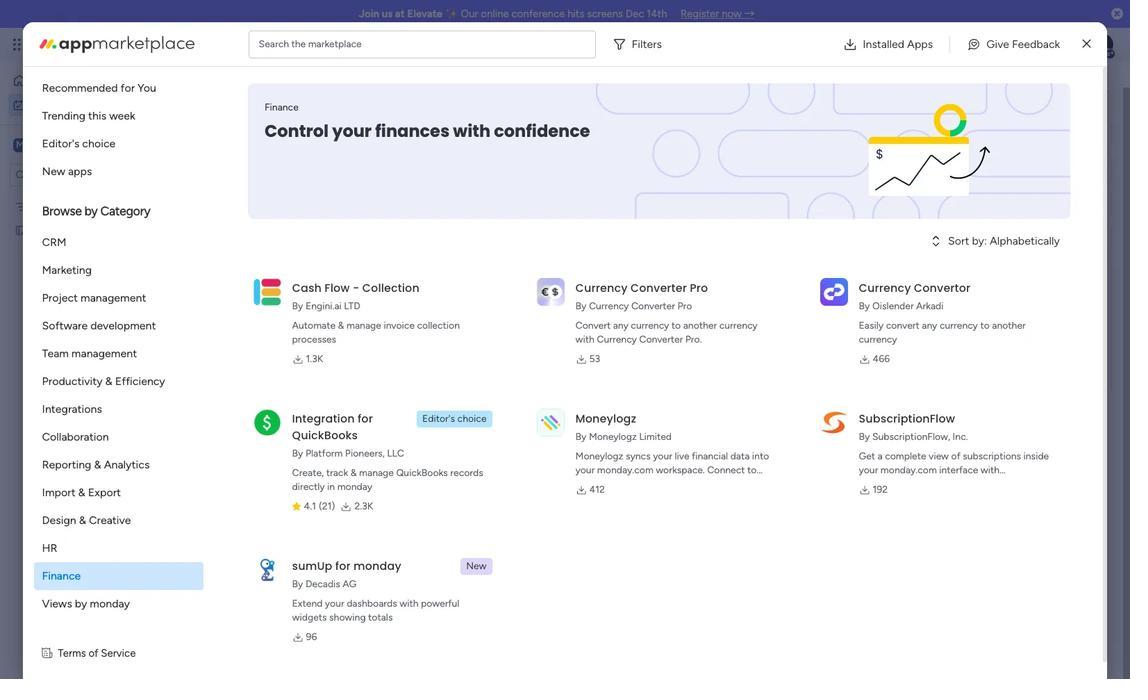 Task type: vqa. For each thing, say whether or not it's contained in the screenshot.


Task type: locate. For each thing, give the bounding box(es) containing it.
for up pioneers,
[[358, 411, 373, 427]]

engini.ai
[[306, 300, 342, 312]]

0 vertical spatial first board
[[581, 202, 628, 214]]

1 vertical spatial customize
[[466, 116, 512, 128]]

0 vertical spatial new
[[42, 165, 65, 178]]

2 horizontal spatial first board
[[872, 324, 919, 336]]

another up pro.
[[684, 320, 717, 332]]

1 vertical spatial week
[[263, 298, 295, 316]]

editor's up records
[[423, 413, 455, 425]]

a inside get a complete view of subscriptions inside your monday.com interface with subscriptionflow app
[[878, 450, 883, 462]]

0 vertical spatial manage
[[347, 320, 382, 332]]

2 vertical spatial first board
[[872, 324, 919, 336]]

column left '19'
[[899, 198, 933, 210]]

boards
[[869, 163, 899, 175]]

week right this
[[263, 298, 295, 316]]

any right convert
[[613, 320, 629, 332]]

0 up automate
[[308, 302, 315, 314]]

moneylogz
[[576, 411, 637, 427], [589, 431, 637, 443]]

views by monday
[[42, 597, 130, 610]]

group up title at right top
[[765, 173, 793, 185]]

1 horizontal spatial board
[[602, 202, 628, 214]]

0 vertical spatial choice
[[82, 137, 116, 150]]

0 horizontal spatial another
[[684, 320, 717, 332]]

work up the columns
[[955, 70, 983, 86]]

1 vertical spatial management
[[81, 291, 146, 304]]

workspace
[[59, 138, 114, 151]]

monday up service
[[90, 597, 130, 610]]

1 horizontal spatial choice
[[458, 413, 487, 425]]

search everything image
[[1013, 38, 1027, 51]]

0 horizontal spatial of
[[89, 647, 98, 660]]

people down choose
[[869, 128, 898, 140]]

0 vertical spatial board
[[602, 202, 628, 214]]

list box
[[0, 192, 177, 430]]

development
[[90, 319, 156, 332]]

productivity & efficiency
[[42, 375, 165, 388]]

pro up pro.
[[690, 280, 708, 296]]

dapulse x slim image
[[1083, 36, 1091, 52]]

status up the working on it
[[1057, 173, 1085, 185]]

quickbooks inside the create, track & manage quickbooks records directly in monday
[[396, 467, 448, 479]]

work down the home
[[46, 98, 67, 110]]

1 vertical spatial your
[[859, 464, 879, 476]]

0 horizontal spatial first
[[33, 224, 52, 236]]

& right track
[[351, 467, 357, 479]]

conference
[[512, 8, 565, 20]]

-
[[353, 280, 360, 296]]

another down "we"
[[993, 320, 1026, 332]]

of up interface
[[952, 450, 961, 462]]

& left efficiency
[[105, 375, 112, 388]]

for
[[121, 81, 135, 95], [358, 411, 373, 427], [336, 558, 351, 574]]

& down "ltd"
[[338, 320, 344, 332]]

1 vertical spatial for
[[358, 411, 373, 427]]

0 horizontal spatial any
[[613, 320, 629, 332]]

see
[[1092, 99, 1107, 111]]

subscriptionflow down monday.com
[[859, 478, 935, 490]]

subscriptionflow inside subscriptionflow by subscriptionflow, inc.
[[859, 411, 956, 427]]

with down subscriptions
[[981, 464, 1000, 476]]

with inside finance control your finances with confidence
[[453, 120, 490, 142]]

0 horizontal spatial first board
[[33, 224, 80, 236]]

& for export
[[78, 486, 85, 499]]

to right like
[[1080, 99, 1090, 111]]

1 horizontal spatial any
[[922, 320, 938, 332]]

us
[[382, 8, 393, 20]]

0 vertical spatial first
[[581, 202, 600, 214]]

& for analytics
[[94, 458, 101, 471]]

oislender
[[873, 300, 914, 312]]

working
[[1042, 202, 1078, 213]]

1 vertical spatial pro
[[678, 300, 692, 312]]

0 horizontal spatial editor's choice
[[42, 137, 116, 150]]

my left board
[[33, 201, 46, 212]]

week right next
[[265, 348, 298, 366]]

my down the home
[[31, 98, 44, 110]]

/ right later
[[269, 398, 275, 416]]

1 subscriptionflow from the top
[[859, 411, 956, 427]]

you
[[138, 81, 156, 95]]

for up ag
[[336, 558, 351, 574]]

0 vertical spatial the
[[292, 38, 306, 50]]

work for monday
[[112, 36, 137, 52]]

2.3k
[[355, 500, 373, 512]]

subscriptions
[[963, 450, 1022, 462]]

0 vertical spatial week
[[109, 109, 135, 122]]

monday up 2.3k
[[338, 481, 373, 493]]

new
[[42, 165, 65, 178], [467, 560, 487, 572]]

trending
[[42, 109, 86, 122]]

inc.
[[953, 431, 969, 443]]

1 horizontal spatial quickbooks
[[396, 467, 448, 479]]

0 vertical spatial finance
[[264, 101, 298, 113]]

overdue
[[234, 173, 288, 190]]

in
[[327, 481, 335, 493]]

our
[[461, 8, 479, 20]]

1 vertical spatial moneylogz
[[589, 431, 637, 443]]

1 horizontal spatial first board
[[581, 202, 628, 214]]

1 vertical spatial manage
[[359, 467, 394, 479]]

my inside list box
[[33, 201, 46, 212]]

first board inside group
[[872, 324, 919, 336]]

1 vertical spatial new
[[467, 560, 487, 572]]

1 horizontal spatial another
[[993, 320, 1026, 332]]

done
[[389, 116, 411, 128]]

week right 'this'
[[109, 109, 135, 122]]

1 any from the left
[[613, 320, 629, 332]]

items right the done
[[414, 116, 438, 128]]

finance up control
[[264, 101, 298, 113]]

a
[[287, 448, 295, 466], [878, 450, 883, 462]]

0 horizontal spatial quickbooks
[[292, 427, 358, 443]]

1 vertical spatial finance
[[42, 569, 81, 582]]

week
[[109, 109, 135, 122], [263, 298, 295, 316], [265, 348, 298, 366]]

2 another from the left
[[993, 320, 1026, 332]]

1 horizontal spatial for
[[336, 558, 351, 574]]

help image
[[1043, 38, 1057, 51]]

1 horizontal spatial new
[[467, 560, 487, 572]]

quickbooks down llc
[[396, 467, 448, 479]]

0 up track
[[341, 452, 347, 464]]

your up showing
[[325, 598, 345, 610]]

view
[[929, 450, 949, 462]]

manage down pioneers,
[[359, 467, 394, 479]]

my work
[[31, 98, 67, 110]]

1 vertical spatial first board
[[33, 224, 80, 236]]

editor's choice up records
[[423, 413, 487, 425]]

column down convertor
[[931, 298, 965, 310]]

my
[[936, 70, 952, 86], [209, 81, 240, 112], [31, 98, 44, 110], [33, 201, 46, 212]]

by inside subscriptionflow by subscriptionflow, inc.
[[859, 431, 870, 443]]

0 horizontal spatial new
[[42, 165, 65, 178]]

invite members image
[[948, 38, 962, 51]]

apps
[[908, 37, 934, 50]]

choice
[[82, 137, 116, 150], [458, 413, 487, 425]]

which priority column should we show?
[[869, 298, 1041, 310]]

create,
[[292, 467, 324, 479]]

& inside automate & manage invoice collection processes
[[338, 320, 344, 332]]

control
[[264, 120, 329, 142]]

1 horizontal spatial to
[[981, 320, 990, 332]]

currency
[[631, 320, 670, 332], [720, 320, 758, 332], [940, 320, 979, 332], [859, 334, 898, 345]]

terms of service
[[58, 647, 136, 660]]

with down convert
[[576, 334, 595, 345]]

2 vertical spatial for
[[336, 558, 351, 574]]

1 horizontal spatial status
[[1057, 173, 1085, 185]]

subscriptionflow up subscriptionflow, in the bottom of the page
[[859, 411, 956, 427]]

another inside easily convert any currency to another currency
[[993, 320, 1026, 332]]

a left date
[[287, 448, 295, 466]]

get a complete view of subscriptions inside your monday.com interface with subscriptionflow app
[[859, 450, 1050, 490]]

items up the create, track & manage quickbooks records directly in monday
[[349, 452, 373, 464]]

app logo image
[[253, 278, 281, 306], [537, 278, 565, 306], [821, 278, 848, 306], [253, 408, 281, 436], [537, 408, 565, 436], [821, 408, 848, 436], [253, 556, 281, 584]]

manage down "ltd"
[[347, 320, 382, 332]]

items up without a date / 0 items
[[287, 402, 311, 414]]

to down should
[[981, 320, 990, 332]]

the right the search at the top left of the page
[[292, 38, 306, 50]]

items down flow
[[317, 302, 341, 314]]

1 vertical spatial group
[[744, 203, 769, 213]]

0 vertical spatial column
[[899, 198, 933, 210]]

management
[[140, 36, 216, 52], [81, 291, 146, 304], [71, 347, 137, 360]]

home button
[[8, 70, 149, 92]]

currency inside currency convertor by oislender arkadi
[[859, 280, 912, 296]]

2 horizontal spatial board
[[893, 324, 919, 336]]

app logo image for moneylogz
[[537, 408, 565, 436]]

customize inside button
[[466, 116, 512, 128]]

dec
[[626, 8, 645, 20]]

with left powerful
[[400, 598, 419, 610]]

0 horizontal spatial customize
[[466, 116, 512, 128]]

1 vertical spatial status
[[869, 198, 897, 210]]

creative
[[89, 514, 131, 527]]

main content
[[184, 33, 1131, 679]]

board inside "heading"
[[893, 324, 919, 336]]

terms of service link
[[58, 646, 136, 661]]

option
[[0, 194, 177, 197]]

1 another from the left
[[684, 320, 717, 332]]

widgets
[[292, 612, 327, 623]]

0 vertical spatial customize
[[874, 70, 933, 86]]

0 horizontal spatial finance
[[42, 569, 81, 582]]

& inside the create, track & manage quickbooks records directly in monday
[[351, 467, 357, 479]]

0 vertical spatial management
[[140, 36, 216, 52]]

pro up convert any currency to another currency with currency converter pro.
[[678, 300, 692, 312]]

monday inside the create, track & manage quickbooks records directly in monday
[[338, 481, 373, 493]]

now
[[722, 8, 742, 20]]

19
[[959, 202, 968, 212]]

for left you
[[121, 81, 135, 95]]

select product image
[[13, 38, 26, 51]]

manage inside automate & manage invoice collection processes
[[347, 320, 382, 332]]

first board heading
[[872, 322, 919, 337]]

trending this week
[[42, 109, 135, 122]]

2 subscriptionflow from the top
[[859, 478, 935, 490]]

subscriptionflow
[[859, 411, 956, 427], [859, 478, 935, 490]]

0 horizontal spatial editor's
[[42, 137, 80, 150]]

work up recommended for you
[[112, 36, 137, 52]]

finance inside finance control your finances with confidence
[[264, 101, 298, 113]]

app logo image for cash flow - collection
[[253, 278, 281, 306]]

status for status column
[[869, 198, 897, 210]]

1 image
[[928, 28, 940, 44]]

your inside extend your dashboards with powerful widgets showing totals
[[325, 598, 345, 610]]

recommended
[[42, 81, 118, 95]]

management up development
[[81, 291, 146, 304]]

by right browse
[[84, 204, 98, 219]]

0 vertical spatial of
[[952, 450, 961, 462]]

editor's choice up apps
[[42, 137, 116, 150]]

app logo image for subscriptionflow
[[821, 408, 848, 436]]

my work
[[209, 81, 302, 112]]

0 horizontal spatial work
[[46, 98, 67, 110]]

1 horizontal spatial finance
[[264, 101, 298, 113]]

0 right later
[[278, 402, 285, 414]]

converter inside convert any currency to another currency with currency converter pro.
[[640, 334, 683, 345]]

my down see plans button at the top left
[[209, 81, 240, 112]]

0 horizontal spatial the
[[292, 38, 306, 50]]

with right finances on the top left
[[453, 120, 490, 142]]

with inside extend your dashboards with powerful widgets showing totals
[[400, 598, 419, 610]]

1 horizontal spatial work
[[112, 36, 137, 52]]

list box containing my board
[[0, 192, 177, 430]]

group left title at right top
[[744, 203, 769, 213]]

1 vertical spatial of
[[89, 647, 98, 660]]

management up you
[[140, 36, 216, 52]]

finance up views
[[42, 569, 81, 582]]

0 vertical spatial by
[[84, 204, 98, 219]]

plans
[[262, 38, 285, 50]]

1 vertical spatial the
[[896, 99, 911, 111]]

Filter dashboard by text search field
[[205, 111, 336, 133]]

notifications image
[[887, 38, 901, 51]]

my up boards,
[[936, 70, 952, 86]]

moneylogz down '53'
[[576, 411, 637, 427]]

finances
[[375, 120, 450, 142]]

for inside integration for quickbooks
[[358, 411, 373, 427]]

first inside list box
[[33, 224, 52, 236]]

quickbooks inside integration for quickbooks
[[292, 427, 358, 443]]

by right views
[[75, 597, 87, 610]]

give
[[987, 37, 1010, 50]]

(21)
[[319, 500, 335, 512]]

monday.com
[[881, 464, 937, 476]]

of right terms
[[89, 647, 98, 660]]

records
[[451, 467, 484, 479]]

0 vertical spatial converter
[[631, 280, 687, 296]]

2 horizontal spatial first
[[872, 324, 891, 336]]

filters
[[632, 37, 662, 50]]

& right design
[[79, 514, 86, 527]]

1 vertical spatial quickbooks
[[396, 467, 448, 479]]

feedback
[[1013, 37, 1061, 50]]

2 vertical spatial converter
[[640, 334, 683, 345]]

0 vertical spatial group
[[765, 173, 793, 185]]

choice down 'this'
[[82, 137, 116, 150]]

2 vertical spatial week
[[265, 348, 298, 366]]

1 horizontal spatial a
[[878, 450, 883, 462]]

another
[[684, 320, 717, 332], [993, 320, 1026, 332]]

the left boards,
[[896, 99, 911, 111]]

2 horizontal spatial to
[[1080, 99, 1090, 111]]

moneylogz by moneylogz limited
[[576, 411, 672, 443]]

my inside button
[[31, 98, 44, 110]]

work up control
[[246, 81, 302, 112]]

any down arkadi
[[922, 320, 938, 332]]

0 vertical spatial status
[[1057, 173, 1085, 185]]

0 down processes
[[311, 352, 317, 364]]

0 horizontal spatial to
[[672, 320, 681, 332]]

finance for finance control your finances with confidence
[[264, 101, 298, 113]]

1.3k
[[306, 353, 323, 365]]

& for manage
[[338, 320, 344, 332]]

1 horizontal spatial customize
[[874, 70, 933, 86]]

your right search image
[[332, 120, 372, 142]]

status down boards
[[869, 198, 897, 210]]

team
[[42, 347, 69, 360]]

2 any from the left
[[922, 320, 938, 332]]

management for team management
[[71, 347, 137, 360]]

my for my board
[[33, 201, 46, 212]]

give feedback link
[[957, 30, 1072, 58]]

work inside button
[[46, 98, 67, 110]]

0 vertical spatial for
[[121, 81, 135, 95]]

by
[[84, 204, 98, 219], [75, 597, 87, 610]]

1 horizontal spatial editor's choice
[[423, 413, 487, 425]]

the for search
[[292, 38, 306, 50]]

monday work management
[[62, 36, 216, 52]]

1 vertical spatial first
[[33, 224, 52, 236]]

the for choose
[[896, 99, 911, 111]]

2 vertical spatial first
[[872, 324, 891, 336]]

your down get
[[859, 464, 879, 476]]

by decadis ag
[[292, 578, 357, 590]]

None search field
[[205, 111, 336, 133]]

to inside convert any currency to another currency with currency converter pro.
[[672, 320, 681, 332]]

1 vertical spatial subscriptionflow
[[859, 478, 935, 490]]

board inside list box
[[54, 224, 80, 236]]

1 horizontal spatial editor's
[[423, 413, 455, 425]]

by for views
[[75, 597, 87, 610]]

1 horizontal spatial of
[[952, 450, 961, 462]]

to down "currency converter pro by currency converter pro"
[[672, 320, 681, 332]]

your
[[332, 120, 372, 142], [859, 464, 879, 476], [325, 598, 345, 610]]

people up status column
[[869, 173, 898, 185]]

filters button
[[607, 30, 674, 58]]

& left export
[[78, 486, 85, 499]]

choice up records
[[458, 413, 487, 425]]

management up productivity & efficiency
[[71, 347, 137, 360]]

shareable board image
[[15, 223, 28, 237]]

customize button
[[443, 111, 518, 133]]

status
[[1057, 173, 1085, 185], [869, 198, 897, 210]]

track
[[326, 467, 348, 479]]

pro
[[690, 280, 708, 296], [678, 300, 692, 312]]

customize for customize my work
[[874, 70, 933, 86]]

0 horizontal spatial for
[[121, 81, 135, 95]]

a right get
[[878, 450, 883, 462]]

items
[[414, 116, 438, 128], [317, 302, 341, 314], [319, 352, 343, 364], [287, 402, 311, 414], [349, 452, 373, 464]]

2 vertical spatial your
[[325, 598, 345, 610]]

→
[[745, 8, 755, 20]]

category
[[100, 204, 150, 219]]

manage
[[347, 320, 382, 332], [359, 467, 394, 479]]

1 vertical spatial board
[[54, 224, 80, 236]]

workspace selection element
[[13, 137, 116, 155]]

& up export
[[94, 458, 101, 471]]

0 vertical spatial quickbooks
[[292, 427, 358, 443]]

first inside "heading"
[[872, 324, 891, 336]]

0 vertical spatial editor's choice
[[42, 137, 116, 150]]

another inside convert any currency to another currency with currency converter pro.
[[684, 320, 717, 332]]

0 vertical spatial work
[[112, 36, 137, 52]]

Search in workspace field
[[29, 167, 116, 183]]

moneylogz left limited
[[589, 431, 637, 443]]

my for my work
[[209, 81, 240, 112]]

0 vertical spatial subscriptionflow
[[859, 411, 956, 427]]

1 vertical spatial by
[[75, 597, 87, 610]]

your inside finance control your finances with confidence
[[332, 120, 372, 142]]

group for group
[[765, 173, 793, 185]]

management for project management
[[81, 291, 146, 304]]

quickbooks down integration
[[292, 427, 358, 443]]

monday
[[62, 36, 110, 52], [338, 481, 373, 493], [354, 558, 402, 574], [90, 597, 130, 610]]

search image
[[319, 117, 330, 128]]

decadis
[[306, 578, 340, 590]]

currency inside convert any currency to another currency with currency converter pro.
[[597, 334, 637, 345]]

0 vertical spatial people
[[869, 128, 898, 140]]

finance for finance
[[42, 569, 81, 582]]

0 horizontal spatial status
[[869, 198, 897, 210]]

collection
[[417, 320, 460, 332]]

items down processes
[[319, 352, 343, 364]]

for for you
[[121, 81, 135, 95]]

group
[[765, 173, 793, 185], [744, 203, 769, 213]]

currency converter pro by currency converter pro
[[576, 280, 708, 312]]

2 vertical spatial management
[[71, 347, 137, 360]]

editor's down trending on the left top
[[42, 137, 80, 150]]

by inside currency convertor by oislender arkadi
[[859, 300, 870, 312]]

0 vertical spatial your
[[332, 120, 372, 142]]

later
[[234, 398, 265, 416]]

& for creative
[[79, 514, 86, 527]]



Task type: describe. For each thing, give the bounding box(es) containing it.
4.1
[[304, 500, 316, 512]]

at
[[395, 8, 405, 20]]

subscriptionflow by subscriptionflow, inc.
[[859, 411, 969, 443]]

create, track & manage quickbooks records directly in monday
[[292, 467, 484, 493]]

sort by: alphabetically button
[[925, 230, 1071, 252]]

sort by: alphabetically
[[949, 234, 1061, 247]]

new apps
[[42, 165, 92, 178]]

apps marketplace image
[[39, 36, 194, 52]]

a for get
[[878, 450, 883, 462]]

first board for first board link
[[581, 202, 628, 214]]

arkadi
[[917, 300, 944, 312]]

integrations
[[42, 402, 102, 416]]

marketplace
[[308, 38, 362, 50]]

by platform pioneers, llc
[[292, 448, 404, 459]]

0 inside next week / 0 items
[[311, 352, 317, 364]]

96
[[306, 631, 317, 643]]

give feedback button
[[957, 30, 1072, 58]]

/ down processes
[[301, 348, 307, 366]]

first board group
[[869, 322, 1101, 370]]

new for new
[[467, 560, 487, 572]]

✨
[[445, 8, 459, 20]]

confidence
[[494, 120, 590, 142]]

0 horizontal spatial work
[[246, 81, 302, 112]]

week for this
[[263, 298, 295, 316]]

date
[[963, 173, 984, 185]]

1 vertical spatial editor's
[[423, 413, 455, 425]]

1 vertical spatial converter
[[632, 300, 676, 312]]

0 vertical spatial moneylogz
[[576, 411, 637, 427]]

any inside easily convert any currency to another currency
[[922, 320, 938, 332]]

first for first board group
[[872, 324, 891, 336]]

first board inside list box
[[33, 224, 80, 236]]

easily convert any currency to another currency
[[859, 320, 1026, 345]]

items inside later / 0 items
[[287, 402, 311, 414]]

import & export
[[42, 486, 121, 499]]

marketing
[[42, 263, 92, 277]]

0 inside later / 0 items
[[278, 402, 285, 414]]

design
[[42, 514, 76, 527]]

analytics
[[104, 458, 150, 471]]

complete
[[886, 450, 927, 462]]

installed apps
[[863, 37, 934, 50]]

project
[[42, 291, 78, 304]]

we
[[998, 298, 1011, 310]]

cash flow - collection by engini.ai ltd
[[292, 280, 420, 312]]

/ right the overdue
[[291, 173, 298, 190]]

jacob simon image
[[1092, 33, 1114, 56]]

banner logo image
[[800, 83, 1054, 219]]

online
[[481, 8, 509, 20]]

inbox image
[[917, 38, 931, 51]]

efficiency
[[115, 375, 165, 388]]

0 inside the this week / 0 items
[[308, 302, 315, 314]]

register now → link
[[681, 8, 755, 20]]

it
[[1094, 202, 1100, 213]]

terms of use image
[[42, 646, 52, 661]]

convert
[[887, 320, 920, 332]]

search
[[259, 38, 289, 50]]

app logo image for currency convertor
[[821, 278, 848, 306]]

next
[[234, 348, 262, 366]]

main
[[32, 138, 56, 151]]

by inside cash flow - collection by engini.ai ltd
[[292, 300, 303, 312]]

0 inside without a date / 0 items
[[341, 452, 347, 464]]

with inside get a complete view of subscriptions inside your monday.com interface with subscriptionflow app
[[981, 464, 1000, 476]]

with inside convert any currency to another currency with currency converter pro.
[[576, 334, 595, 345]]

interface
[[940, 464, 979, 476]]

/ down the cash
[[299, 298, 305, 316]]

apps image
[[979, 38, 992, 51]]

dashboards
[[347, 598, 397, 610]]

show?
[[1013, 298, 1041, 310]]

any inside convert any currency to another currency with currency converter pro.
[[613, 320, 629, 332]]

item 1
[[226, 202, 252, 213]]

for for monday
[[336, 558, 351, 574]]

people
[[1005, 99, 1035, 111]]

412
[[590, 484, 605, 496]]

app logo image for currency converter pro
[[537, 278, 565, 306]]

status for status
[[1057, 173, 1085, 185]]

1 vertical spatial choice
[[458, 413, 487, 425]]

llc
[[387, 448, 404, 459]]

manage inside the create, track & manage quickbooks records directly in monday
[[359, 467, 394, 479]]

workspace image
[[13, 137, 27, 153]]

53
[[590, 353, 601, 365]]

work for my
[[46, 98, 67, 110]]

later / 0 items
[[234, 398, 311, 416]]

customize for customize
[[466, 116, 512, 128]]

0 horizontal spatial choice
[[82, 137, 116, 150]]

19 nov
[[959, 202, 987, 212]]

columns
[[948, 99, 984, 111]]

items inside next week / 0 items
[[319, 352, 343, 364]]

finance control your finances with confidence
[[264, 101, 590, 142]]

0 vertical spatial pro
[[690, 280, 708, 296]]

to inside main content
[[1080, 99, 1090, 111]]

join us at elevate ✨ our online conference hits screens dec 14th
[[359, 8, 668, 20]]

1 vertical spatial people
[[869, 173, 898, 185]]

directly
[[292, 481, 325, 493]]

overdue /
[[234, 173, 301, 190]]

0 vertical spatial editor's
[[42, 137, 80, 150]]

pro.
[[686, 334, 702, 345]]

get
[[859, 450, 876, 462]]

items inside without a date / 0 items
[[349, 452, 373, 464]]

& for efficiency
[[105, 375, 112, 388]]

recommended for you
[[42, 81, 156, 95]]

hide
[[366, 116, 387, 128]]

extend
[[292, 598, 323, 610]]

new for new apps
[[42, 165, 65, 178]]

by inside "currency converter pro by currency converter pro"
[[576, 300, 587, 312]]

main workspace
[[32, 138, 114, 151]]

invoice
[[384, 320, 415, 332]]

of inside get a complete view of subscriptions inside your monday.com interface with subscriptionflow app
[[952, 450, 961, 462]]

for for quickbooks
[[358, 411, 373, 427]]

see plans button
[[224, 34, 291, 55]]

1 vertical spatial editor's choice
[[423, 413, 487, 425]]

week for next
[[265, 348, 298, 366]]

items inside the this week / 0 items
[[317, 302, 341, 314]]

sumup
[[292, 558, 333, 574]]

to inside easily convert any currency to another currency
[[981, 320, 990, 332]]

my for my work
[[31, 98, 44, 110]]

by:
[[973, 234, 988, 247]]

1 horizontal spatial work
[[955, 70, 983, 86]]

no
[[883, 350, 897, 362]]

board for first board group
[[893, 324, 919, 336]]

first for first board link
[[581, 202, 600, 214]]

your inside get a complete view of subscriptions inside your monday.com interface with subscriptionflow app
[[859, 464, 879, 476]]

a for without
[[287, 448, 295, 466]]

easily
[[859, 320, 884, 332]]

terms
[[58, 647, 86, 660]]

home
[[32, 74, 59, 86]]

item
[[226, 202, 246, 213]]

selection
[[899, 350, 939, 362]]

collection
[[363, 280, 420, 296]]

my work button
[[8, 93, 149, 116]]

see
[[243, 38, 260, 50]]

1
[[248, 202, 252, 213]]

hits
[[568, 8, 585, 20]]

first board for first board group
[[872, 324, 919, 336]]

board for first board link
[[602, 202, 628, 214]]

ltd
[[344, 300, 361, 312]]

1 vertical spatial column
[[931, 298, 965, 310]]

import
[[42, 486, 76, 499]]

subscriptionflow inside get a complete view of subscriptions inside your monday.com interface with subscriptionflow app
[[859, 478, 935, 490]]

elevate
[[408, 8, 443, 20]]

screens
[[587, 8, 623, 20]]

monday up ag
[[354, 558, 402, 574]]

date
[[299, 448, 328, 466]]

on
[[1080, 202, 1091, 213]]

/ up track
[[331, 448, 338, 466]]

by for browse
[[84, 204, 98, 219]]

see plans
[[243, 38, 285, 50]]

working on it
[[1042, 202, 1100, 213]]

first board link
[[579, 195, 708, 220]]

group for group title
[[744, 203, 769, 213]]

monday up featured
[[62, 36, 110, 52]]

hr
[[42, 541, 57, 555]]

you'd
[[1038, 99, 1061, 111]]

main content containing overdue /
[[184, 33, 1131, 679]]

by inside the moneylogz by moneylogz limited
[[576, 431, 587, 443]]



